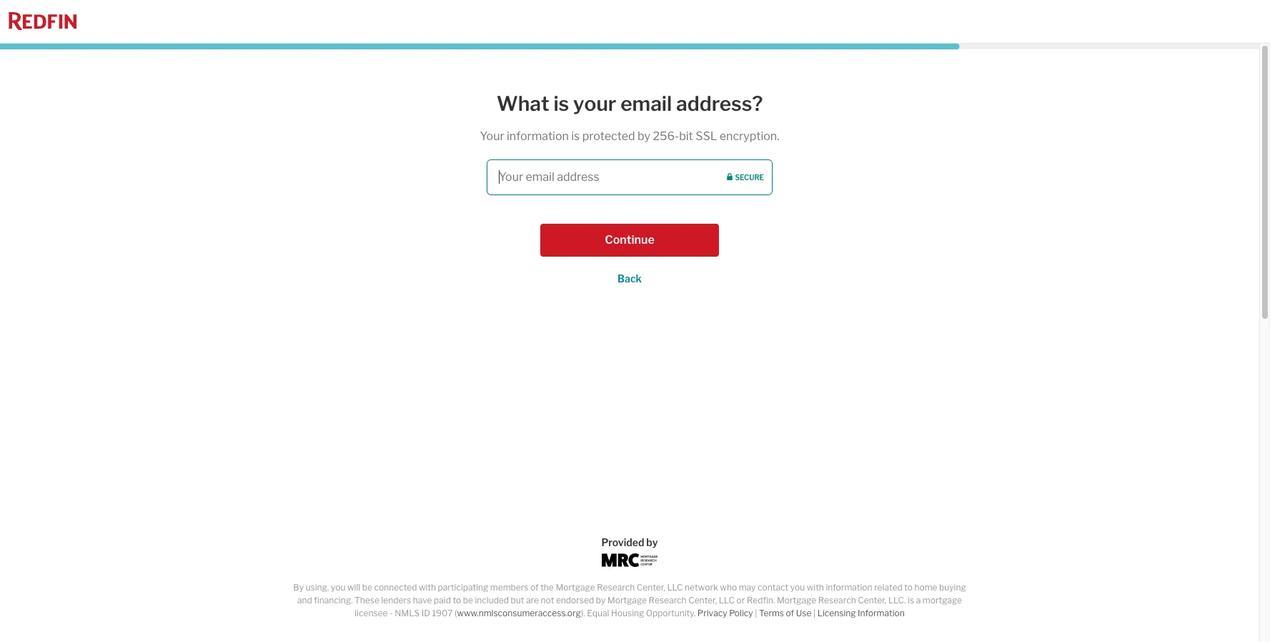 Task type: describe. For each thing, give the bounding box(es) containing it.
1 vertical spatial by
[[647, 536, 658, 549]]

what
[[497, 92, 550, 116]]

continue
[[605, 233, 655, 246]]

the
[[541, 582, 554, 593]]

id
[[422, 608, 430, 619]]

your
[[480, 129, 505, 143]]

provided
[[602, 536, 645, 549]]

-
[[390, 608, 393, 619]]

nmls
[[395, 608, 420, 619]]

have
[[413, 595, 432, 606]]

financing.
[[314, 595, 353, 606]]

is inside by using, you will be connected with participating members of the mortgage research center, llc network who may contact you with information related to home buying and financing. these lenders have paid to be included but are not endorsed by mortgage research center, llc or redfin. mortgage research center, llc. is a mortgage licensee - nmls id 1907 (
[[908, 595, 915, 606]]

licensing
[[818, 608, 856, 619]]

1 horizontal spatial be
[[463, 595, 473, 606]]

0 horizontal spatial mortgage
[[556, 582, 595, 593]]

0 vertical spatial to
[[905, 582, 913, 593]]

1 vertical spatial llc
[[719, 595, 735, 606]]

0 vertical spatial be
[[362, 582, 373, 593]]

1 horizontal spatial center,
[[689, 595, 718, 606]]

connected
[[374, 582, 417, 593]]

www.nmlsconsumeraccess.org link
[[457, 608, 581, 619]]

information inside by using, you will be connected with participating members of the mortgage research center, llc network who may contact you with information related to home buying and financing. these lenders have paid to be included but are not endorsed by mortgage research center, llc or redfin. mortgage research center, llc. is a mortgage licensee - nmls id 1907 (
[[826, 582, 873, 593]]

contact
[[758, 582, 789, 593]]

by
[[293, 582, 304, 593]]

0 vertical spatial information
[[507, 129, 569, 143]]

0 horizontal spatial to
[[453, 595, 461, 606]]

will
[[348, 582, 361, 593]]

2 horizontal spatial center,
[[858, 595, 887, 606]]

policy
[[730, 608, 754, 619]]

1 you from the left
[[331, 582, 346, 593]]

protected
[[583, 129, 635, 143]]

housing
[[612, 608, 645, 619]]

are
[[526, 595, 539, 606]]

by inside by using, you will be connected with participating members of the mortgage research center, llc network who may contact you with information related to home buying and financing. these lenders have paid to be included but are not endorsed by mortgage research center, llc or redfin. mortgage research center, llc. is a mortgage licensee - nmls id 1907 (
[[596, 595, 606, 606]]

using,
[[306, 582, 329, 593]]

privacy
[[698, 608, 728, 619]]

2 you from the left
[[791, 582, 805, 593]]

paid
[[434, 595, 451, 606]]

participating
[[438, 582, 489, 593]]

lenders
[[382, 595, 411, 606]]

(
[[455, 608, 457, 619]]

continue button
[[541, 224, 719, 256]]

or
[[737, 595, 745, 606]]

licensing information link
[[818, 608, 905, 619]]

back
[[618, 272, 642, 284]]

and
[[298, 595, 312, 606]]

buying
[[940, 582, 967, 593]]

terms of use link
[[760, 608, 812, 619]]

1 with from the left
[[419, 582, 436, 593]]

ssl encryption.
[[696, 129, 780, 143]]

information
[[858, 608, 905, 619]]

your information is protected by 256-bit ssl encryption.
[[480, 129, 780, 143]]

www.nmlsconsumeraccess.org ). equal housing opportunity. privacy policy | terms of use | licensing information
[[457, 608, 905, 619]]

licensee
[[355, 608, 388, 619]]

email address?
[[621, 92, 763, 116]]

llc.
[[889, 595, 907, 606]]



Task type: vqa. For each thing, say whether or not it's contained in the screenshot.
buying
yes



Task type: locate. For each thing, give the bounding box(es) containing it.
0 horizontal spatial |
[[755, 608, 758, 619]]

by up equal
[[596, 595, 606, 606]]

1 vertical spatial be
[[463, 595, 473, 606]]

by using, you will be connected with participating members of the mortgage research center, llc network who may contact you with information related to home buying and financing. these lenders have paid to be included but are not endorsed by mortgage research center, llc or redfin. mortgage research center, llc. is a mortgage licensee - nmls id 1907 (
[[293, 582, 967, 619]]

llc
[[668, 582, 683, 593], [719, 595, 735, 606]]

research up licensing
[[819, 595, 857, 606]]

0 horizontal spatial center,
[[637, 582, 666, 593]]

these
[[355, 595, 380, 606]]

privacy policy link
[[698, 608, 754, 619]]

network
[[685, 582, 719, 593]]

1 | from the left
[[755, 608, 758, 619]]

0 horizontal spatial be
[[362, 582, 373, 593]]

0 vertical spatial by
[[638, 129, 651, 143]]

you right contact
[[791, 582, 805, 593]]

0 vertical spatial is
[[554, 92, 569, 116]]

research up the 'opportunity.'
[[649, 595, 687, 606]]

with up use
[[807, 582, 825, 593]]

of left the on the left bottom of page
[[531, 582, 539, 593]]

terms
[[760, 608, 785, 619]]

mortgage
[[923, 595, 963, 606]]

center, up information
[[858, 595, 887, 606]]

0 horizontal spatial is
[[554, 92, 569, 116]]

to up (
[[453, 595, 461, 606]]

llc up the "privacy policy" 'link'
[[719, 595, 735, 606]]

1 horizontal spatial mortgage
[[608, 595, 647, 606]]

of inside by using, you will be connected with participating members of the mortgage research center, llc network who may contact you with information related to home buying and financing. these lenders have paid to be included but are not endorsed by mortgage research center, llc or redfin. mortgage research center, llc. is a mortgage licensee - nmls id 1907 (
[[531, 582, 539, 593]]

research up 'housing' on the bottom
[[597, 582, 635, 593]]

1 vertical spatial to
[[453, 595, 461, 606]]

1907
[[432, 608, 453, 619]]

of for members
[[531, 582, 539, 593]]

1 horizontal spatial llc
[[719, 595, 735, 606]]

2 with from the left
[[807, 582, 825, 593]]

0 vertical spatial of
[[531, 582, 539, 593]]

research
[[597, 582, 635, 593], [649, 595, 687, 606], [819, 595, 857, 606]]

related
[[875, 582, 903, 593]]

0 horizontal spatial research
[[597, 582, 635, 593]]

center, up the 'opportunity.'
[[637, 582, 666, 593]]

be down participating at the left bottom of page
[[463, 595, 473, 606]]

mortgage research center image
[[602, 554, 658, 567]]

2 horizontal spatial mortgage
[[777, 595, 817, 606]]

center, down network
[[689, 595, 718, 606]]

endorsed
[[556, 595, 594, 606]]

| down "redfin."
[[755, 608, 758, 619]]

be
[[362, 582, 373, 593], [463, 595, 473, 606]]

to up llc.
[[905, 582, 913, 593]]

home
[[915, 582, 938, 593]]

is left your
[[554, 92, 569, 116]]

opportunity.
[[646, 608, 696, 619]]

of
[[531, 582, 539, 593], [786, 608, 795, 619]]

information up licensing information link
[[826, 582, 873, 593]]

| right use
[[814, 608, 816, 619]]

members
[[491, 582, 529, 593]]

1 horizontal spatial research
[[649, 595, 687, 606]]

mortgage
[[556, 582, 595, 593], [608, 595, 647, 606], [777, 595, 817, 606]]

0 horizontal spatial llc
[[668, 582, 683, 593]]

2 horizontal spatial research
[[819, 595, 857, 606]]

mortgage up use
[[777, 595, 817, 606]]

is
[[554, 92, 569, 116], [572, 129, 580, 143], [908, 595, 915, 606]]

redfin.
[[747, 595, 776, 606]]

mortgage up 'housing' on the bottom
[[608, 595, 647, 606]]

1 horizontal spatial to
[[905, 582, 913, 593]]

be up these
[[362, 582, 373, 593]]

but
[[511, 595, 525, 606]]

you up financing.
[[331, 582, 346, 593]]

who
[[720, 582, 737, 593]]

1 vertical spatial is
[[572, 129, 580, 143]]

of left use
[[786, 608, 795, 619]]

1 horizontal spatial is
[[572, 129, 580, 143]]

by left 256-
[[638, 129, 651, 143]]

bit
[[680, 129, 694, 143]]

your
[[574, 92, 617, 116]]

a
[[917, 595, 921, 606]]

0 horizontal spatial you
[[331, 582, 346, 593]]

256-
[[653, 129, 680, 143]]

1 horizontal spatial you
[[791, 582, 805, 593]]

1 horizontal spatial with
[[807, 582, 825, 593]]

not
[[541, 595, 554, 606]]

use
[[797, 608, 812, 619]]

2 | from the left
[[814, 608, 816, 619]]

may
[[739, 582, 756, 593]]

2 horizontal spatial is
[[908, 595, 915, 606]]

2 vertical spatial by
[[596, 595, 606, 606]]

by
[[638, 129, 651, 143], [647, 536, 658, 549], [596, 595, 606, 606]]

provided by
[[602, 536, 658, 549]]

0 vertical spatial llc
[[668, 582, 683, 593]]

equal
[[587, 608, 610, 619]]

0 horizontal spatial of
[[531, 582, 539, 593]]

is left protected on the top
[[572, 129, 580, 143]]

www.nmlsconsumeraccess.org
[[457, 608, 581, 619]]

you
[[331, 582, 346, 593], [791, 582, 805, 593]]

to
[[905, 582, 913, 593], [453, 595, 461, 606]]

|
[[755, 608, 758, 619], [814, 608, 816, 619]]

of for terms
[[786, 608, 795, 619]]

1 horizontal spatial of
[[786, 608, 795, 619]]

).
[[581, 608, 586, 619]]

1 horizontal spatial information
[[826, 582, 873, 593]]

0 horizontal spatial with
[[419, 582, 436, 593]]

back button
[[618, 272, 642, 284]]

2 vertical spatial is
[[908, 595, 915, 606]]

0 horizontal spatial information
[[507, 129, 569, 143]]

what is your email address?
[[497, 92, 763, 116]]

mortgage up the endorsed
[[556, 582, 595, 593]]

1 vertical spatial information
[[826, 582, 873, 593]]

1 vertical spatial of
[[786, 608, 795, 619]]

information down what
[[507, 129, 569, 143]]

information
[[507, 129, 569, 143], [826, 582, 873, 593]]

included
[[475, 595, 509, 606]]

with
[[419, 582, 436, 593], [807, 582, 825, 593]]

llc up the 'opportunity.'
[[668, 582, 683, 593]]

What is your email address? email field
[[487, 159, 773, 195]]

by up mortgage research center image
[[647, 536, 658, 549]]

with up have
[[419, 582, 436, 593]]

1 horizontal spatial |
[[814, 608, 816, 619]]

center,
[[637, 582, 666, 593], [689, 595, 718, 606], [858, 595, 887, 606]]

is left a
[[908, 595, 915, 606]]



